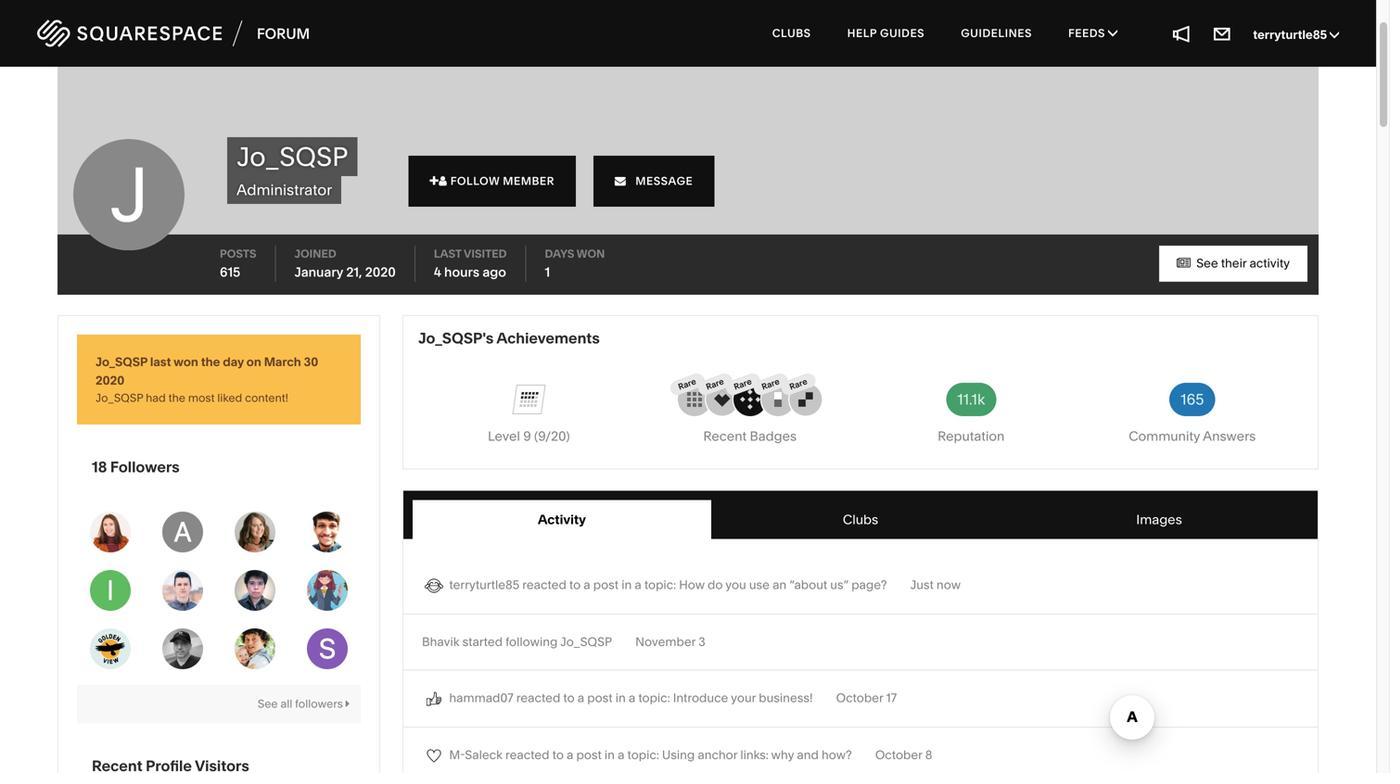 Task type: describe. For each thing, give the bounding box(es) containing it.
a down hammad07 reacted to a post in a topic: introduce your business!
[[567, 748, 574, 763]]

won
[[577, 247, 605, 261]]

spreads the love image
[[706, 383, 739, 417]]

most
[[188, 391, 215, 405]]

3
[[699, 635, 706, 650]]

topic: for how
[[645, 578, 676, 593]]

2020 inside joined january 21, 2020
[[365, 264, 396, 280]]

level 9 image
[[512, 383, 546, 417]]

now
[[937, 578, 961, 593]]

do
[[708, 578, 723, 593]]

last visited 4 hours ago
[[434, 247, 507, 280]]

days won 1
[[545, 247, 605, 280]]

activity
[[1250, 256, 1291, 271]]

see all followers link
[[258, 698, 350, 711]]

help guides link
[[831, 9, 942, 58]]

notifications image
[[1172, 23, 1192, 44]]

circle community advocate image
[[734, 383, 767, 417]]

followers
[[295, 698, 343, 711]]

posts
[[220, 247, 257, 261]]

community
[[1129, 429, 1201, 444]]

joined january 21, 2020
[[295, 247, 396, 280]]

images
[[1137, 512, 1183, 528]]

on
[[247, 355, 261, 370]]

bhavik
[[422, 635, 460, 650]]

9
[[524, 429, 531, 444]]

had
[[146, 391, 166, 405]]

how?
[[822, 748, 852, 763]]

8
[[926, 748, 933, 763]]

content!
[[245, 391, 288, 405]]

jo_sqsp administrator
[[237, 141, 348, 199]]

administrator
[[237, 181, 332, 199]]

day
[[223, 355, 244, 370]]

jo_sqsp left last
[[96, 355, 148, 370]]

your
[[731, 691, 756, 706]]

anchor
[[698, 748, 738, 763]]

sarah_sqsp image
[[90, 512, 131, 553]]

jo_sqsp left had
[[96, 391, 143, 405]]

reacted for hammad07
[[517, 691, 561, 706]]

guidelines link
[[945, 9, 1049, 58]]

page?
[[852, 578, 887, 593]]

recent
[[704, 429, 747, 444]]

ani.agency image
[[162, 571, 203, 612]]

october for october 17
[[837, 691, 884, 706]]

2 vertical spatial to
[[553, 748, 564, 763]]

2 vertical spatial in
[[605, 748, 615, 763]]

activity
[[538, 512, 586, 528]]

tab list containing activity
[[413, 501, 1309, 539]]

dedicated contributor image
[[762, 383, 795, 417]]

level
[[488, 429, 520, 444]]

1
[[545, 264, 550, 280]]

introduce your business! link
[[673, 691, 816, 706]]

last
[[150, 355, 171, 370]]

rare for spreads the love icon
[[705, 376, 725, 393]]

bhavik link
[[422, 635, 460, 650]]

january
[[295, 264, 343, 280]]

ibrahimozturk image
[[90, 571, 131, 612]]

1 vertical spatial clubs link
[[712, 501, 1010, 539]]

in for introduce
[[616, 691, 626, 706]]

liked
[[217, 391, 242, 405]]

why
[[772, 748, 794, 763]]

jo_sqsp last won the day on march 30 2020 jo_sqsp had the most liked content!
[[96, 355, 318, 405]]

using
[[662, 748, 695, 763]]

saleck
[[465, 748, 503, 763]]

jo_sqsp right following
[[561, 635, 612, 650]]

"about
[[790, 578, 828, 593]]

rare for circle community advocate image
[[732, 376, 753, 393]]

squarespace forum image
[[37, 17, 310, 50]]

a up jo_sqsp link
[[584, 578, 591, 593]]

see all followers
[[258, 698, 346, 711]]

a up "m-saleck reacted to a post in a topic: using anchor links: why and how?"
[[629, 691, 636, 706]]

message
[[630, 174, 693, 188]]

m-saleck reacted to a post in a topic: using anchor links: why and how?
[[449, 748, 855, 763]]

envelope image
[[615, 175, 627, 187]]

messages image
[[1213, 23, 1233, 44]]

started
[[463, 635, 503, 650]]

0 horizontal spatial terryturtle85 link
[[449, 578, 520, 593]]

bhavik started following jo_sqsp
[[422, 635, 612, 650]]

rare for 'conversation starter' image
[[788, 376, 809, 393]]

1 vertical spatial the
[[169, 391, 186, 405]]

m-
[[449, 748, 465, 763]]

days
[[545, 247, 575, 261]]

business!
[[759, 691, 813, 706]]

18 followers
[[92, 459, 180, 477]]

follow
[[451, 174, 500, 188]]

introduce
[[673, 691, 729, 706]]

you
[[726, 578, 747, 593]]

caret down image for feeds
[[1109, 27, 1118, 39]]

hammad07 link
[[449, 691, 514, 706]]

rare for daily visitor icon
[[677, 376, 698, 393]]

using anchor links: why and how? link
[[662, 748, 855, 763]]

visited
[[464, 247, 507, 261]]

feeds
[[1069, 26, 1109, 40]]

to for terryturtle85
[[570, 578, 581, 593]]

last
[[434, 247, 462, 261]]

october 17
[[837, 691, 897, 706]]

18
[[92, 459, 107, 477]]

answers
[[1204, 429, 1257, 444]]

badges
[[750, 429, 797, 444]]

30
[[304, 355, 318, 370]]

terryturtle85 reacted to a post in a topic: how do you use an "about us" page?
[[449, 578, 890, 593]]

2 vertical spatial reacted
[[506, 748, 550, 763]]

just
[[911, 578, 934, 593]]

1 horizontal spatial terryturtle85 link
[[1254, 27, 1340, 42]]



Task type: vqa. For each thing, say whether or not it's contained in the screenshot.


Task type: locate. For each thing, give the bounding box(es) containing it.
mandeep image
[[90, 629, 131, 670]]

terryturtle85 for terryturtle85 reacted to a post in a topic: how do you use an "about us" page?
[[449, 578, 520, 593]]

a
[[584, 578, 591, 593], [635, 578, 642, 593], [578, 691, 585, 706], [629, 691, 636, 706], [567, 748, 574, 763], [618, 748, 625, 763]]

2020 up 18
[[96, 373, 125, 388]]

bhavik image
[[307, 512, 348, 553]]

0 horizontal spatial terryturtle85
[[449, 578, 520, 593]]

terryturtle85 right haha icon
[[449, 578, 520, 593]]

reputation
[[938, 429, 1005, 444]]

1 vertical spatial terryturtle85 link
[[449, 578, 520, 593]]

how
[[679, 578, 705, 593]]

reacted down following
[[517, 691, 561, 706]]

clubs link
[[756, 9, 828, 58], [712, 501, 1010, 539]]

to up jo_sqsp link
[[570, 578, 581, 593]]

how do you use an "about us" page? link
[[679, 578, 890, 593]]

jo_sqsp last won the day on march 30 2020 link
[[96, 355, 318, 388]]

november 3
[[636, 635, 706, 650]]

help
[[848, 26, 877, 40]]

community answers
[[1129, 429, 1257, 444]]

christyprice image
[[235, 512, 276, 553]]

in left how
[[622, 578, 632, 593]]

rare right circle community advocate image
[[788, 376, 809, 393]]

the left day
[[201, 355, 220, 370]]

m-saleck link
[[449, 748, 503, 763]]

in
[[622, 578, 632, 593], [616, 691, 626, 706], [605, 748, 615, 763]]

posts 615
[[220, 247, 257, 280]]

hours
[[444, 264, 480, 280]]

follow member link
[[409, 156, 576, 207]]

rare left circle community advocate image
[[705, 376, 725, 393]]

images link
[[1010, 501, 1309, 539]]

caret down image for terryturtle85
[[1331, 28, 1340, 41]]

jo_sqsp up administrator on the left
[[237, 141, 348, 173]]

jo_sqsp
[[237, 141, 348, 173], [96, 355, 148, 370], [96, 391, 143, 405], [561, 635, 612, 650]]

0 horizontal spatial clubs
[[773, 26, 811, 40]]

0 horizontal spatial caret down image
[[1109, 27, 1118, 39]]

4 rare from the left
[[760, 376, 781, 393]]

jo_sqsp's
[[418, 329, 494, 348]]

2 vertical spatial post
[[577, 748, 602, 763]]

caret down image
[[1109, 27, 1118, 39], [1331, 28, 1340, 41]]

1 vertical spatial to
[[564, 691, 575, 706]]

topic: for introduce
[[639, 691, 670, 706]]

1 vertical spatial see
[[258, 698, 278, 711]]

an
[[773, 578, 787, 593]]

conversation starter image
[[789, 383, 823, 417]]

to for hammad07
[[564, 691, 575, 706]]

21,
[[346, 264, 362, 280]]

see for see all followers
[[258, 698, 278, 711]]

daily visitor image
[[678, 383, 711, 417]]

17
[[887, 691, 897, 706]]

(9/20)
[[534, 429, 570, 444]]

following
[[506, 635, 558, 650]]

a left how
[[635, 578, 642, 593]]

1 horizontal spatial caret down image
[[1331, 28, 1340, 41]]

terryturtle85 link right haha icon
[[449, 578, 520, 593]]

terryturtle85 for terryturtle85
[[1254, 27, 1331, 42]]

0 vertical spatial the
[[201, 355, 220, 370]]

1 horizontal spatial clubs
[[843, 512, 879, 528]]

post down jo_sqsp link
[[588, 691, 613, 706]]

hammad07 reacted to a post in a topic: introduce your business!
[[449, 691, 816, 706]]

4
[[434, 264, 441, 280]]

user image
[[439, 175, 448, 187]]

october for october 8
[[876, 748, 923, 763]]

jo_sqsp link
[[561, 635, 612, 650]]

0 vertical spatial topic:
[[645, 578, 676, 593]]

a left using
[[618, 748, 625, 763]]

1 horizontal spatial terryturtle85
[[1254, 27, 1331, 42]]

rare left 'conversation starter' image
[[760, 376, 781, 393]]

2020 inside jo_sqsp last won the day on march 30 2020 jo_sqsp had the most liked content!
[[96, 373, 125, 388]]

feeds link
[[1052, 9, 1135, 58]]

and
[[797, 748, 819, 763]]

reacted for terryturtle85
[[523, 578, 567, 593]]

guides
[[881, 26, 925, 40]]

2 rare from the left
[[705, 376, 725, 393]]

help guides
[[848, 26, 925, 40]]

a down jo_sqsp link
[[578, 691, 585, 706]]

2020
[[365, 264, 396, 280], [96, 373, 125, 388]]

1 vertical spatial 2020
[[96, 373, 125, 388]]

post down hammad07 reacted to a post in a topic: introduce your business!
[[577, 748, 602, 763]]

the
[[201, 355, 220, 370], [169, 391, 186, 405]]

caret down image inside terryturtle85 link
[[1331, 28, 1340, 41]]

october left 17
[[837, 691, 884, 706]]

165
[[1181, 391, 1205, 409]]

member
[[503, 174, 555, 188]]

fred image
[[162, 629, 203, 670]]

3 rare from the left
[[732, 376, 753, 393]]

0 vertical spatial in
[[622, 578, 632, 593]]

0 vertical spatial post
[[594, 578, 619, 593]]

caret down image inside feeds link
[[1109, 27, 1118, 39]]

march
[[264, 355, 301, 370]]

see inside see their activity link
[[1197, 256, 1219, 271]]

to down jo_sqsp link
[[564, 691, 575, 706]]

1 vertical spatial terryturtle85
[[449, 578, 520, 593]]

1 horizontal spatial 2020
[[365, 264, 396, 280]]

topic: left how
[[645, 578, 676, 593]]

won
[[174, 355, 198, 370]]

rare
[[677, 376, 698, 393], [705, 376, 725, 393], [732, 376, 753, 393], [760, 376, 781, 393], [788, 376, 809, 393]]

october
[[837, 691, 884, 706], [876, 748, 923, 763]]

november
[[636, 635, 696, 650]]

2 vertical spatial topic:
[[628, 748, 660, 763]]

in for how
[[622, 578, 632, 593]]

0 vertical spatial october
[[837, 691, 884, 706]]

post for introduce
[[588, 691, 613, 706]]

use
[[750, 578, 770, 593]]

terryturtle85 right the messages icon
[[1254, 27, 1331, 42]]

0 vertical spatial terryturtle85
[[1254, 27, 1331, 42]]

terryturtle85 link right the messages icon
[[1254, 27, 1340, 42]]

0 vertical spatial reacted
[[523, 578, 567, 593]]

clubs link left help on the right
[[756, 9, 828, 58]]

0 horizontal spatial see
[[258, 698, 278, 711]]

achievements
[[497, 329, 600, 348]]

dylanroberts75 image
[[235, 629, 276, 670]]

see left all
[[258, 698, 278, 711]]

october left "8"
[[876, 748, 923, 763]]

post up jo_sqsp link
[[594, 578, 619, 593]]

rare left spreads the love icon
[[677, 376, 698, 393]]

0 vertical spatial terryturtle85 link
[[1254, 27, 1340, 42]]

us"
[[831, 578, 849, 593]]

newspaper o image
[[1177, 258, 1191, 270]]

5 rare from the left
[[788, 376, 809, 393]]

rare left dedicated contributor icon at the right of page
[[732, 376, 753, 393]]

recent badges
[[704, 429, 797, 444]]

their
[[1222, 256, 1247, 271]]

see for see their activity
[[1197, 256, 1219, 271]]

all
[[281, 698, 293, 711]]

ashiru image
[[162, 512, 203, 553]]

joined
[[295, 247, 337, 261]]

ago
[[483, 264, 507, 280]]

october 8
[[876, 748, 933, 763]]

1 vertical spatial reacted
[[517, 691, 561, 706]]

1 vertical spatial clubs
[[843, 512, 879, 528]]

1 vertical spatial post
[[588, 691, 613, 706]]

to
[[570, 578, 581, 593], [564, 691, 575, 706], [553, 748, 564, 763]]

1 horizontal spatial the
[[201, 355, 220, 370]]

0 horizontal spatial the
[[169, 391, 186, 405]]

11.1k
[[958, 391, 986, 409]]

moebot image
[[307, 571, 348, 612]]

0 vertical spatial see
[[1197, 256, 1219, 271]]

topic: left using
[[628, 748, 660, 763]]

links:
[[741, 748, 769, 763]]

haha image
[[425, 577, 444, 596]]

to right saleck
[[553, 748, 564, 763]]

reacted right saleck
[[506, 748, 550, 763]]

0 horizontal spatial 2020
[[96, 373, 125, 388]]

terryturtle85 link
[[1254, 27, 1340, 42], [449, 578, 520, 593]]

topic: left introduce
[[639, 691, 670, 706]]

1 vertical spatial topic:
[[639, 691, 670, 706]]

terryturtle85
[[1254, 27, 1331, 42], [449, 578, 520, 593]]

love image
[[425, 748, 444, 766]]

0 vertical spatial 2020
[[365, 264, 396, 280]]

1 rare from the left
[[677, 376, 698, 393]]

see their activity link
[[1160, 246, 1308, 282]]

caret right image
[[346, 699, 350, 710]]

clubs left help on the right
[[773, 26, 811, 40]]

in up "m-saleck reacted to a post in a topic: using anchor links: why and how?"
[[616, 691, 626, 706]]

in down hammad07 reacted to a post in a topic: introduce your business!
[[605, 748, 615, 763]]

tab list
[[413, 501, 1309, 539]]

level 9 (9/20)
[[488, 429, 570, 444]]

reacted up following
[[523, 578, 567, 593]]

just now
[[911, 578, 961, 593]]

plus image
[[430, 175, 439, 187]]

the right had
[[169, 391, 186, 405]]

1 vertical spatial in
[[616, 691, 626, 706]]

message link
[[594, 156, 715, 207]]

0 vertical spatial clubs
[[773, 26, 811, 40]]

see right newspaper o icon
[[1197, 256, 1219, 271]]

topic:
[[645, 578, 676, 593], [639, 691, 670, 706], [628, 748, 660, 763]]

2020 right the 21,
[[365, 264, 396, 280]]

like image
[[425, 690, 444, 709]]

0 vertical spatial clubs link
[[756, 9, 828, 58]]

0 vertical spatial to
[[570, 578, 581, 593]]

rare for dedicated contributor icon at the right of page
[[760, 376, 781, 393]]

post for how
[[594, 578, 619, 593]]

earvinchong image
[[235, 571, 276, 612]]

jo_sqsp's achievements
[[418, 329, 600, 348]]

1 vertical spatial october
[[876, 748, 923, 763]]

follow member
[[451, 174, 555, 188]]

615
[[220, 264, 241, 280]]

1 horizontal spatial see
[[1197, 256, 1219, 271]]

clubs link up page?
[[712, 501, 1010, 539]]

see their activity
[[1194, 256, 1291, 271]]

soene image
[[307, 629, 348, 670]]

guidelines
[[961, 26, 1033, 40]]

clubs up page?
[[843, 512, 879, 528]]



